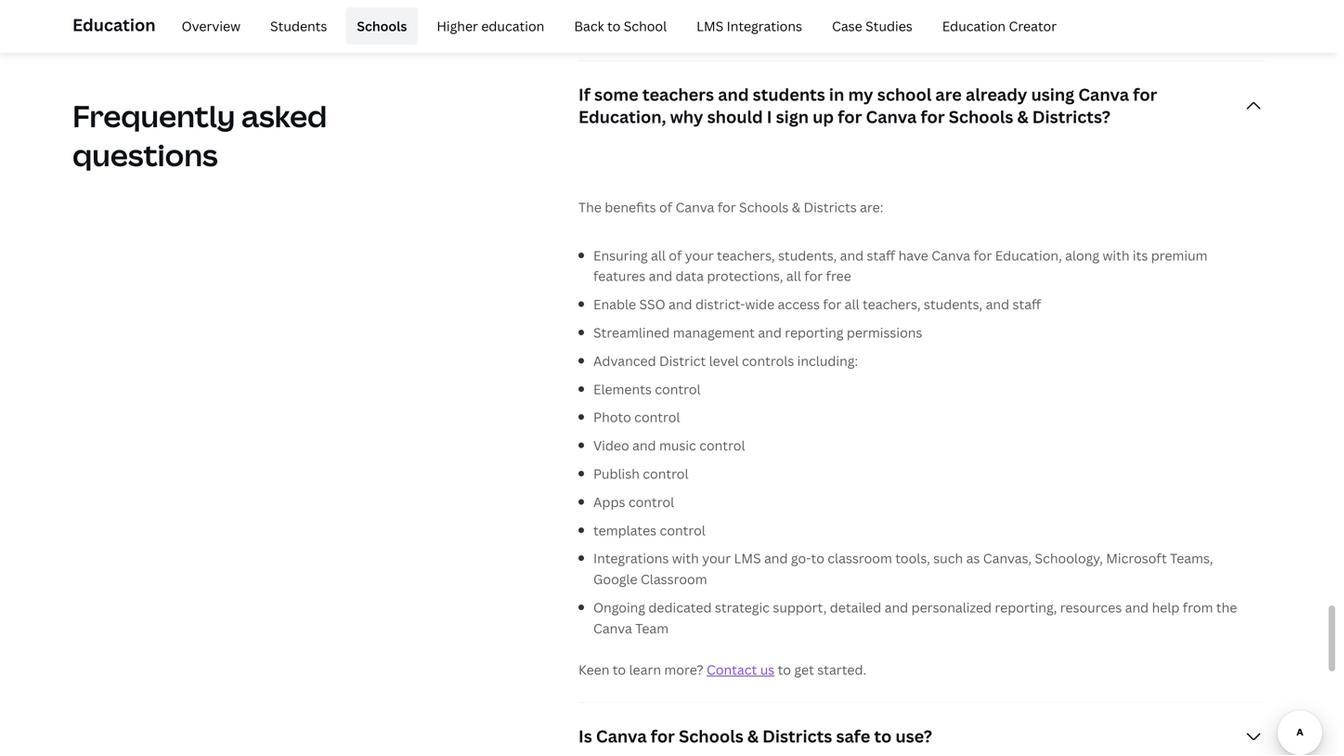 Task type: describe. For each thing, give the bounding box(es) containing it.
1 horizontal spatial school
[[728, 0, 769, 16]]

retain
[[807, 19, 844, 36]]

0 vertical spatial districts
[[804, 198, 857, 216]]

if some teachers and students in my school are already using canva for education, why should i sign up for canva for schools & districts? button
[[579, 61, 1265, 150]]

keen
[[579, 661, 610, 678]]

students, inside ensuring all of your teachers, students, and staff have canva for education, along with its premium features and data protections, all for free
[[778, 246, 837, 264]]

users
[[986, 0, 1020, 16]]

reporting
[[785, 324, 844, 341]]

your inside integrations with your lms and go-to classroom tools, such as canvas, schoology, microsoft teams, google classroom
[[702, 550, 731, 567]]

some
[[594, 83, 639, 106]]

integrations with your lms and go-to classroom tools, such as canvas, schoology, microsoft teams, google classroom
[[593, 550, 1213, 588]]

for down single
[[1133, 83, 1158, 106]]

all inside the 'no problem. once your school or districts integrates with canva, users will not only gain access to their new managed school teams, but will also retain access to their pre-existing content, all via a single login.'
[[1075, 19, 1090, 36]]

a
[[1114, 19, 1122, 36]]

such
[[934, 550, 963, 567]]

ensuring all of your teachers, students, and staff have canva for education, along with its premium features and data protections, all for free
[[593, 246, 1208, 285]]

not
[[1047, 0, 1069, 16]]

personalized
[[912, 599, 992, 616]]

content,
[[1019, 19, 1072, 36]]

case studies
[[832, 17, 913, 35]]

integrations inside integrations with your lms and go-to classroom tools, such as canvas, schoology, microsoft teams, google classroom
[[593, 550, 669, 567]]

control for publish control
[[643, 465, 689, 482]]

microsoft
[[1106, 550, 1167, 567]]

keen to learn more? contact us to get started.
[[579, 661, 867, 678]]

1 horizontal spatial will
[[1023, 0, 1044, 16]]

control for templates control
[[660, 521, 706, 539]]

districts?
[[1033, 105, 1111, 128]]

overview
[[182, 17, 241, 35]]

schools inside if some teachers and students in my school are already using canva for education, why should i sign up for canva for schools & districts?
[[949, 105, 1014, 128]]

once
[[660, 0, 693, 16]]

sso
[[639, 295, 666, 313]]

streamlined management and reporting permissions
[[593, 324, 923, 341]]

canva,
[[940, 0, 983, 16]]

for down free
[[823, 295, 842, 313]]

2 horizontal spatial access
[[1131, 0, 1173, 16]]

problem.
[[600, 0, 656, 16]]

music
[[659, 437, 696, 454]]

for left already
[[921, 105, 945, 128]]

higher education link
[[426, 7, 556, 45]]

and inside integrations with your lms and go-to classroom tools, such as canvas, schoology, microsoft teams, google classroom
[[764, 550, 788, 567]]

level
[[709, 352, 739, 370]]

premium
[[1151, 246, 1208, 264]]

to inside dropdown button
[[874, 725, 892, 747]]

lms integrations link
[[686, 7, 814, 45]]

all up enable sso and district-wide access for all teachers, students, and staff
[[787, 267, 801, 285]]

teachers, inside ensuring all of your teachers, students, and staff have canva for education, along with its premium features and data protections, all for free
[[717, 246, 775, 264]]

ongoing
[[593, 599, 646, 616]]

canva inside ensuring all of your teachers, students, and staff have canva for education, along with its premium features and data protections, all for free
[[932, 246, 971, 264]]

detailed
[[830, 599, 882, 616]]

in
[[829, 83, 845, 106]]

for up protections,
[[718, 198, 736, 216]]

dedicated
[[649, 599, 712, 616]]

templates
[[593, 521, 657, 539]]

us
[[760, 661, 775, 678]]

ensuring
[[593, 246, 648, 264]]

are:
[[860, 198, 884, 216]]

1 vertical spatial will
[[754, 19, 775, 36]]

or
[[772, 0, 786, 16]]

lms integrations
[[697, 17, 802, 35]]

0 horizontal spatial school
[[639, 19, 681, 36]]

students
[[753, 83, 825, 106]]

& inside if some teachers and students in my school are already using canva for education, why should i sign up for canva for schools & districts?
[[1018, 105, 1029, 128]]

as
[[966, 550, 980, 567]]

students link
[[259, 7, 338, 45]]

to inside integrations with your lms and go-to classroom tools, such as canvas, schoology, microsoft teams, google classroom
[[811, 550, 825, 567]]

to right keen on the left
[[613, 661, 626, 678]]

students
[[270, 17, 327, 35]]

no
[[579, 0, 597, 16]]

video
[[593, 437, 629, 454]]

elements control
[[593, 380, 701, 398]]

for down learn
[[651, 725, 675, 747]]

data
[[676, 267, 704, 285]]

district
[[659, 352, 706, 370]]

districts inside dropdown button
[[763, 725, 833, 747]]

1 horizontal spatial teachers,
[[863, 295, 921, 313]]

benefits
[[605, 198, 656, 216]]

free
[[826, 267, 852, 285]]

with inside the 'no problem. once your school or districts integrates with canva, users will not only gain access to their new managed school teams, but will also retain access to their pre-existing content, all via a single login.'
[[910, 0, 937, 16]]

teachers
[[643, 83, 714, 106]]

wide
[[745, 295, 775, 313]]

your for once
[[696, 0, 724, 16]]

to inside "link"
[[607, 17, 621, 35]]

contact us link
[[707, 661, 775, 678]]

classroom
[[828, 550, 892, 567]]

all down free
[[845, 295, 860, 313]]

1 horizontal spatial &
[[792, 198, 801, 216]]

of for benefits
[[659, 198, 673, 216]]

menu bar containing overview
[[163, 7, 1068, 45]]

resources
[[1060, 599, 1122, 616]]

asked
[[241, 96, 327, 136]]

with inside ensuring all of your teachers, students, and staff have canva for education, along with its premium features and data protections, all for free
[[1103, 246, 1130, 264]]

2 vertical spatial &
[[748, 725, 759, 747]]

schools link
[[346, 7, 418, 45]]

control for photo control
[[635, 408, 680, 426]]

publish
[[593, 465, 640, 482]]

schoology,
[[1035, 550, 1103, 567]]

from
[[1183, 599, 1213, 616]]

is canva for schools & districts safe to use? button
[[579, 703, 1265, 755]]

advanced
[[593, 352, 656, 370]]

integrations inside lms integrations link
[[727, 17, 802, 35]]

pre-
[[942, 19, 968, 36]]

schools inside schools link
[[357, 17, 407, 35]]

team
[[636, 619, 669, 637]]

is canva for schools & districts safe to use?
[[579, 725, 932, 747]]

apps control
[[593, 493, 674, 511]]

to down integrates
[[892, 19, 906, 36]]

education
[[481, 17, 545, 35]]

my
[[848, 83, 874, 106]]

use?
[[896, 725, 932, 747]]



Task type: vqa. For each thing, say whether or not it's contained in the screenshot.
the leftmost the staff
yes



Task type: locate. For each thing, give the bounding box(es) containing it.
strategic
[[715, 599, 770, 616]]

staff inside ensuring all of your teachers, students, and staff have canva for education, along with its premium features and data protections, all for free
[[867, 246, 896, 264]]

0 horizontal spatial teachers,
[[717, 246, 775, 264]]

started.
[[818, 661, 867, 678]]

templates control
[[593, 521, 706, 539]]

via
[[1093, 19, 1111, 36]]

their left pre-
[[909, 19, 939, 36]]

control up the templates control
[[629, 493, 674, 511]]

of up data
[[669, 246, 682, 264]]

existing
[[968, 19, 1016, 36]]

higher education
[[437, 17, 545, 35]]

of for all
[[669, 246, 682, 264]]

your inside ensuring all of your teachers, students, and staff have canva for education, along with its premium features and data protections, all for free
[[685, 246, 714, 264]]

features
[[593, 267, 646, 285]]

education, left along
[[995, 246, 1062, 264]]

2 vertical spatial access
[[778, 295, 820, 313]]

teachers,
[[717, 246, 775, 264], [863, 295, 921, 313]]

and
[[718, 83, 749, 106], [840, 246, 864, 264], [649, 267, 673, 285], [669, 295, 692, 313], [986, 295, 1010, 313], [758, 324, 782, 341], [633, 437, 656, 454], [764, 550, 788, 567], [885, 599, 909, 616], [1125, 599, 1149, 616]]

districts
[[789, 0, 841, 16]]

back to school
[[574, 17, 667, 35]]

studies
[[866, 17, 913, 35]]

ongoing dedicated strategic support, detailed and personalized reporting, resources and help from the canva team
[[593, 599, 1238, 637]]

teachers, up the permissions
[[863, 295, 921, 313]]

the
[[1217, 599, 1238, 616]]

2 horizontal spatial school
[[878, 83, 932, 106]]

safe
[[836, 725, 871, 747]]

0 horizontal spatial integrations
[[593, 550, 669, 567]]

control right music
[[700, 437, 745, 454]]

case studies link
[[821, 7, 924, 45]]

help
[[1152, 599, 1180, 616]]

students,
[[778, 246, 837, 264], [924, 295, 983, 313]]

students, up free
[[778, 246, 837, 264]]

districts
[[804, 198, 857, 216], [763, 725, 833, 747]]

canva right using
[[1079, 83, 1130, 106]]

school down once
[[639, 19, 681, 36]]

1 vertical spatial school
[[639, 19, 681, 36]]

1 vertical spatial their
[[909, 19, 939, 36]]

the benefits of canva for schools & districts are:
[[579, 198, 884, 216]]

for right up
[[838, 105, 862, 128]]

& down contact us link
[[748, 725, 759, 747]]

creator
[[1009, 17, 1057, 35]]

your up data
[[685, 246, 714, 264]]

0 horizontal spatial will
[[754, 19, 775, 36]]

enable
[[593, 295, 636, 313]]

0 horizontal spatial education,
[[579, 105, 666, 128]]

1 vertical spatial with
[[1103, 246, 1130, 264]]

control down elements control
[[635, 408, 680, 426]]

along
[[1065, 246, 1100, 264]]

integrations up google
[[593, 550, 669, 567]]

1 vertical spatial access
[[847, 19, 889, 36]]

1 vertical spatial of
[[669, 246, 682, 264]]

1 horizontal spatial with
[[910, 0, 937, 16]]

control for elements control
[[655, 380, 701, 398]]

but
[[729, 19, 751, 36]]

& left using
[[1018, 105, 1029, 128]]

education, inside if some teachers and students in my school are already using canva for education, why should i sign up for canva for schools & districts?
[[579, 105, 666, 128]]

canva right have
[[932, 246, 971, 264]]

for left free
[[805, 267, 823, 285]]

lms inside integrations with your lms and go-to classroom tools, such as canvas, schoology, microsoft teams, google classroom
[[734, 550, 761, 567]]

2 vertical spatial your
[[702, 550, 731, 567]]

1 horizontal spatial education
[[942, 17, 1006, 35]]

teachers, up protections,
[[717, 246, 775, 264]]

0 horizontal spatial with
[[672, 550, 699, 567]]

case
[[832, 17, 863, 35]]

will up creator on the right
[[1023, 0, 1044, 16]]

0 vertical spatial school
[[728, 0, 769, 16]]

2 horizontal spatial with
[[1103, 246, 1130, 264]]

are
[[936, 83, 962, 106]]

education for education
[[72, 13, 156, 36]]

advanced district level controls including:
[[593, 352, 858, 370]]

control for apps control
[[629, 493, 674, 511]]

school
[[728, 0, 769, 16], [639, 19, 681, 36], [878, 83, 932, 106]]

0 vertical spatial access
[[1131, 0, 1173, 16]]

only
[[1072, 0, 1099, 16]]

access up single
[[1131, 0, 1173, 16]]

0 horizontal spatial students,
[[778, 246, 837, 264]]

apps
[[593, 493, 625, 511]]

education
[[72, 13, 156, 36], [942, 17, 1006, 35]]

1 horizontal spatial their
[[1193, 0, 1223, 16]]

tools,
[[896, 550, 930, 567]]

0 horizontal spatial &
[[748, 725, 759, 747]]

1 horizontal spatial integrations
[[727, 17, 802, 35]]

education, inside ensuring all of your teachers, students, and staff have canva for education, along with its premium features and data protections, all for free
[[995, 246, 1062, 264]]

is
[[579, 725, 592, 747]]

integrations down the or
[[727, 17, 802, 35]]

0 horizontal spatial lms
[[697, 17, 724, 35]]

integrates
[[844, 0, 907, 16]]

go-
[[791, 550, 811, 567]]

protections,
[[707, 267, 783, 285]]

school
[[624, 17, 667, 35]]

1 vertical spatial staff
[[1013, 295, 1041, 313]]

canva down the ongoing
[[593, 619, 632, 637]]

publish control
[[593, 465, 689, 482]]

lms up strategic
[[734, 550, 761, 567]]

school up 'lms integrations'
[[728, 0, 769, 16]]

access down integrates
[[847, 19, 889, 36]]

school right my
[[878, 83, 932, 106]]

1 vertical spatial your
[[685, 246, 714, 264]]

1 vertical spatial &
[[792, 198, 801, 216]]

0 vertical spatial teachers,
[[717, 246, 775, 264]]

with inside integrations with your lms and go-to classroom tools, such as canvas, schoology, microsoft teams, google classroom
[[672, 550, 699, 567]]

lms
[[697, 17, 724, 35], [734, 550, 761, 567]]

1 vertical spatial education,
[[995, 246, 1062, 264]]

managed
[[579, 19, 636, 36]]

1 horizontal spatial students,
[[924, 295, 983, 313]]

canva right in
[[866, 105, 917, 128]]

will right but
[[754, 19, 775, 36]]

why
[[670, 105, 704, 128]]

with left canva,
[[910, 0, 937, 16]]

photo control
[[593, 408, 680, 426]]

teams,
[[684, 19, 726, 36]]

control up classroom
[[660, 521, 706, 539]]

schools left higher at top
[[357, 17, 407, 35]]

frequently
[[72, 96, 235, 136]]

already
[[966, 83, 1028, 106]]

to right "safe"
[[874, 725, 892, 747]]

1 horizontal spatial access
[[847, 19, 889, 36]]

canva right is at bottom
[[596, 725, 647, 747]]

2 horizontal spatial &
[[1018, 105, 1029, 128]]

your for of
[[685, 246, 714, 264]]

education for education creator
[[942, 17, 1006, 35]]

with up classroom
[[672, 550, 699, 567]]

control
[[655, 380, 701, 398], [635, 408, 680, 426], [700, 437, 745, 454], [643, 465, 689, 482], [629, 493, 674, 511], [660, 521, 706, 539]]

permissions
[[847, 324, 923, 341]]

your inside the 'no problem. once your school or districts integrates with canva, users will not only gain access to their new managed school teams, but will also retain access to their pre-existing content, all via a single login.'
[[696, 0, 724, 16]]

1 vertical spatial districts
[[763, 725, 833, 747]]

with left its
[[1103, 246, 1130, 264]]

0 horizontal spatial their
[[909, 19, 939, 36]]

1 horizontal spatial staff
[[1013, 295, 1041, 313]]

classroom
[[641, 570, 707, 588]]

1 vertical spatial teachers,
[[863, 295, 921, 313]]

gain
[[1102, 0, 1128, 16]]

i
[[767, 105, 772, 128]]

higher
[[437, 17, 478, 35]]

education, left why
[[579, 105, 666, 128]]

photo
[[593, 408, 631, 426]]

your
[[696, 0, 724, 16], [685, 246, 714, 264], [702, 550, 731, 567]]

education,
[[579, 105, 666, 128], [995, 246, 1062, 264]]

all left via
[[1075, 19, 1090, 36]]

district-
[[696, 295, 745, 313]]

0 horizontal spatial staff
[[867, 246, 896, 264]]

lms left but
[[697, 17, 724, 35]]

of
[[659, 198, 673, 216], [669, 246, 682, 264]]

your up teams,
[[696, 0, 724, 16]]

using
[[1031, 83, 1075, 106]]

reporting,
[[995, 599, 1057, 616]]

0 horizontal spatial education
[[72, 13, 156, 36]]

control down video and music control
[[643, 465, 689, 482]]

integrations
[[727, 17, 802, 35], [593, 550, 669, 567]]

0 vertical spatial your
[[696, 0, 724, 16]]

canvas,
[[983, 550, 1032, 567]]

new
[[1226, 0, 1252, 16]]

0 vertical spatial of
[[659, 198, 673, 216]]

canva inside ongoing dedicated strategic support, detailed and personalized reporting, resources and help from the canva team
[[593, 619, 632, 637]]

& left are:
[[792, 198, 801, 216]]

schools inside is canva for schools & districts safe to use? dropdown button
[[679, 725, 744, 747]]

to down the problem.
[[607, 17, 621, 35]]

&
[[1018, 105, 1029, 128], [792, 198, 801, 216], [748, 725, 759, 747]]

lms inside menu bar
[[697, 17, 724, 35]]

schools up protections,
[[739, 198, 789, 216]]

up
[[813, 105, 834, 128]]

and inside if some teachers and students in my school are already using canva for education, why should i sign up for canva for schools & districts?
[[718, 83, 749, 106]]

learn
[[629, 661, 661, 678]]

0 horizontal spatial access
[[778, 295, 820, 313]]

0 vertical spatial staff
[[867, 246, 896, 264]]

0 vertical spatial students,
[[778, 246, 837, 264]]

your up classroom
[[702, 550, 731, 567]]

1 horizontal spatial education,
[[995, 246, 1062, 264]]

to up login.
[[1177, 0, 1190, 16]]

school inside if some teachers and students in my school are already using canva for education, why should i sign up for canva for schools & districts?
[[878, 83, 932, 106]]

control down district
[[655, 380, 701, 398]]

should
[[707, 105, 763, 128]]

0 vertical spatial education,
[[579, 105, 666, 128]]

to
[[1177, 0, 1190, 16], [607, 17, 621, 35], [892, 19, 906, 36], [811, 550, 825, 567], [613, 661, 626, 678], [778, 661, 791, 678], [874, 725, 892, 747]]

menu bar
[[163, 7, 1068, 45]]

of right benefits
[[659, 198, 673, 216]]

1 horizontal spatial lms
[[734, 550, 761, 567]]

0 vertical spatial lms
[[697, 17, 724, 35]]

1 vertical spatial lms
[[734, 550, 761, 567]]

canva right benefits
[[676, 198, 715, 216]]

schools left using
[[949, 105, 1014, 128]]

2 vertical spatial school
[[878, 83, 932, 106]]

access up reporting
[[778, 295, 820, 313]]

support,
[[773, 599, 827, 616]]

staff
[[867, 246, 896, 264], [1013, 295, 1041, 313]]

0 vertical spatial &
[[1018, 105, 1029, 128]]

frequently asked questions
[[72, 96, 327, 175]]

0 vertical spatial their
[[1193, 0, 1223, 16]]

google
[[593, 570, 638, 588]]

questions
[[72, 135, 218, 175]]

districts left are:
[[804, 198, 857, 216]]

if some teachers and students in my school are already using canva for education, why should i sign up for canva for schools & districts?
[[579, 83, 1158, 128]]

districts left "safe"
[[763, 725, 833, 747]]

schools down keen to learn more? contact us to get started. on the bottom
[[679, 725, 744, 747]]

students, down have
[[924, 295, 983, 313]]

management
[[673, 324, 755, 341]]

get
[[794, 661, 814, 678]]

1 vertical spatial students,
[[924, 295, 983, 313]]

all right ensuring at the top left of page
[[651, 246, 666, 264]]

0 vertical spatial with
[[910, 0, 937, 16]]

to left classroom on the bottom right of the page
[[811, 550, 825, 567]]

of inside ensuring all of your teachers, students, and staff have canva for education, along with its premium features and data protections, all for free
[[669, 246, 682, 264]]

for right have
[[974, 246, 992, 264]]

to right us
[[778, 661, 791, 678]]

0 vertical spatial will
[[1023, 0, 1044, 16]]

1 vertical spatial integrations
[[593, 550, 669, 567]]

their left new
[[1193, 0, 1223, 16]]

0 vertical spatial integrations
[[727, 17, 802, 35]]

2 vertical spatial with
[[672, 550, 699, 567]]



